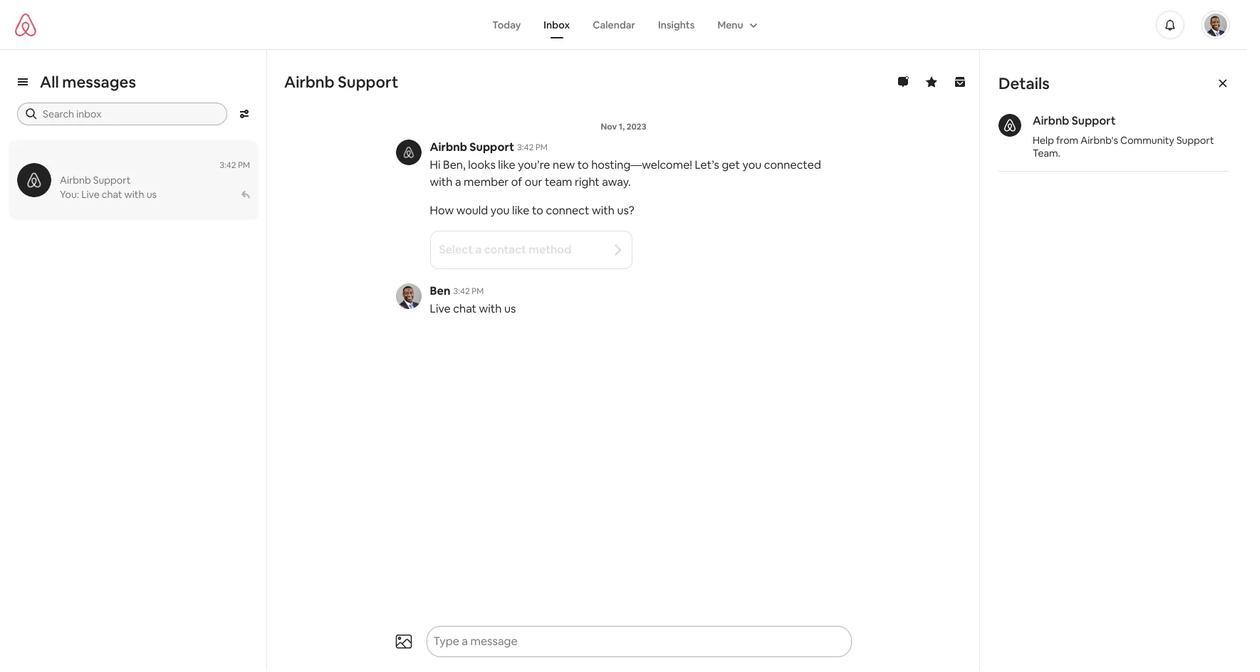 Task type: describe. For each thing, give the bounding box(es) containing it.
message from airbnb support image
[[396, 140, 421, 165]]

with inside airbnb support 3:42 pm hi ben, looks like you're new to hosting—welcome! let's get you connected with a member of our team right away.
[[430, 175, 453, 190]]

airbnb inside 3:42 pm airbnb support
[[60, 174, 91, 187]]

details
[[999, 73, 1050, 93]]

menu button
[[706, 11, 766, 38]]

us inside ben 3:42 pm live chat with us
[[504, 301, 516, 316]]

us?
[[617, 203, 635, 218]]

ben 3:42 pm live chat with us
[[430, 284, 516, 316]]

hosting—welcome!
[[591, 157, 692, 172]]

connect
[[546, 203, 590, 218]]

today link
[[481, 11, 532, 38]]

connected
[[764, 157, 821, 172]]

support for airbnb support 3:42 pm hi ben, looks like you're new to hosting—welcome! let's get you connected with a member of our team right away.
[[470, 140, 514, 155]]

0 vertical spatial live
[[81, 188, 100, 201]]

chat inside ben 3:42 pm live chat with us
[[453, 301, 477, 316]]

airbnb for airbnb support help from airbnb's community support team.
[[1033, 113, 1070, 128]]

airbnb support image inside "details" 'element'
[[999, 114, 1022, 137]]

new
[[553, 157, 575, 172]]

from
[[1056, 134, 1079, 147]]

0 vertical spatial chat
[[102, 188, 122, 201]]

inbox
[[544, 18, 570, 31]]

3:42 inside 3:42 pm airbnb support
[[220, 160, 236, 171]]

all messages heading
[[40, 72, 136, 92]]

messages
[[62, 72, 136, 92]]

away.
[[602, 175, 631, 190]]

nov 1, 2023
[[601, 121, 647, 133]]

member
[[464, 175, 509, 190]]

1,
[[619, 121, 625, 133]]

looks
[[468, 157, 496, 172]]

how would you like to connect with us?
[[430, 203, 635, 218]]

airbnb for airbnb support 3:42 pm hi ben, looks like you're new to hosting—welcome! let's get you connected with a member of our team right away.
[[430, 140, 467, 155]]

you inside airbnb support 3:42 pm hi ben, looks like you're new to hosting—welcome! let's get you connected with a member of our team right away.
[[743, 157, 762, 172]]

message from airbnb support image
[[396, 140, 421, 165]]

like inside airbnb support 3:42 pm hi ben, looks like you're new to hosting—welcome! let's get you connected with a member of our team right away.
[[498, 157, 516, 172]]

help
[[1033, 134, 1054, 147]]

main navigation menu image
[[1205, 13, 1227, 36]]

inbox link
[[532, 11, 581, 38]]

support for airbnb support help from airbnb's community support team.
[[1072, 113, 1116, 128]]

airbnb support 3:42 pm hi ben, looks like you're new to hosting—welcome! let's get you connected with a member of our team right away.
[[430, 140, 821, 190]]

support for airbnb support
[[338, 72, 398, 92]]

3:42 pm airbnb support
[[60, 160, 250, 187]]

:
[[77, 188, 79, 201]]

today
[[492, 18, 521, 31]]

you're
[[518, 157, 550, 172]]

get
[[722, 157, 740, 172]]

ben,
[[443, 157, 466, 172]]

1 vertical spatial like
[[512, 203, 530, 218]]

to inside airbnb support 3:42 pm hi ben, looks like you're new to hosting—welcome! let's get you connected with a member of our team right away.
[[578, 157, 589, 172]]

select to open user profile for ben image
[[396, 284, 421, 309]]

all
[[40, 72, 59, 92]]



Task type: vqa. For each thing, say whether or not it's contained in the screenshot.
Beds
no



Task type: locate. For each thing, give the bounding box(es) containing it.
1 horizontal spatial chat
[[453, 301, 477, 316]]

our
[[525, 175, 542, 190]]

1 horizontal spatial us
[[504, 301, 516, 316]]

ben
[[430, 284, 451, 299]]

Type a message text field
[[428, 628, 825, 656]]

1 horizontal spatial to
[[578, 157, 589, 172]]

1 horizontal spatial airbnb support image
[[999, 114, 1022, 137]]

airbnb support image left the you
[[17, 163, 51, 197]]

0 horizontal spatial pm
[[238, 160, 250, 171]]

you right would
[[491, 203, 510, 218]]

0 horizontal spatial you
[[491, 203, 510, 218]]

airbnb for airbnb support
[[284, 72, 335, 92]]

0 horizontal spatial airbnb support image
[[17, 163, 51, 197]]

like up "of"
[[498, 157, 516, 172]]

insights link
[[647, 11, 706, 38]]

live right :
[[81, 188, 100, 201]]

0 horizontal spatial chat
[[102, 188, 122, 201]]

airbnb inside airbnb support 3:42 pm hi ben, looks like you're new to hosting—welcome! let's get you connected with a member of our team right away.
[[430, 140, 467, 155]]

airbnb inside the airbnb support help from airbnb's community support team.
[[1033, 113, 1070, 128]]

team.
[[1033, 147, 1061, 160]]

0 horizontal spatial to
[[532, 203, 544, 218]]

1 vertical spatial airbnb support image
[[17, 163, 51, 197]]

1 vertical spatial live
[[430, 301, 451, 316]]

2 vertical spatial pm
[[472, 286, 484, 297]]

select to open user profile for ben image
[[396, 284, 421, 309]]

0 vertical spatial like
[[498, 157, 516, 172]]

chat right :
[[102, 188, 122, 201]]

a
[[455, 175, 461, 190]]

airbnb support
[[284, 72, 398, 92]]

you
[[60, 188, 77, 201]]

conversation with airbnb support heading
[[284, 72, 872, 92]]

0 vertical spatial 3:42
[[517, 142, 534, 153]]

0 vertical spatial you
[[743, 157, 762, 172]]

1 vertical spatial airbnb support image
[[17, 163, 51, 197]]

airbnb support image for bottom airbnb support image
[[17, 163, 51, 197]]

1 vertical spatial you
[[491, 203, 510, 218]]

1 vertical spatial chat
[[453, 301, 477, 316]]

like down "of"
[[512, 203, 530, 218]]

with inside ben 3:42 pm live chat with us
[[479, 301, 502, 316]]

0 vertical spatial pm
[[536, 142, 548, 153]]

3:42 inside airbnb support 3:42 pm hi ben, looks like you're new to hosting—welcome! let's get you connected with a member of our team right away.
[[517, 142, 534, 153]]

1 vertical spatial 3:42
[[220, 160, 236, 171]]

0 vertical spatial airbnb support image
[[999, 114, 1022, 137]]

1 horizontal spatial 3:42
[[453, 286, 470, 297]]

3:42 inside ben 3:42 pm live chat with us
[[453, 286, 470, 297]]

airbnb
[[284, 72, 335, 92], [1033, 113, 1070, 128], [430, 140, 467, 155], [60, 174, 91, 187]]

calendar
[[593, 18, 635, 31]]

1 vertical spatial us
[[504, 301, 516, 316]]

to down our
[[532, 203, 544, 218]]

0 vertical spatial to
[[578, 157, 589, 172]]

chat right select to open user profile for ben image
[[453, 301, 477, 316]]

1 horizontal spatial you
[[743, 157, 762, 172]]

3:42
[[517, 142, 534, 153], [220, 160, 236, 171], [453, 286, 470, 297]]

1 horizontal spatial airbnb support image
[[999, 114, 1022, 137]]

team
[[545, 175, 572, 190]]

to
[[578, 157, 589, 172], [532, 203, 544, 218]]

1 horizontal spatial pm
[[472, 286, 484, 297]]

pm inside 3:42 pm airbnb support
[[238, 160, 250, 171]]

0 horizontal spatial 3:42
[[220, 160, 236, 171]]

nov
[[601, 121, 617, 133]]

0 vertical spatial airbnb support image
[[999, 114, 1022, 137]]

support inside airbnb support 3:42 pm hi ben, looks like you're new to hosting—welcome! let's get you connected with a member of our team right away.
[[470, 140, 514, 155]]

2 vertical spatial 3:42
[[453, 286, 470, 297]]

you : live chat with us
[[60, 188, 157, 201]]

calendar link
[[581, 11, 647, 38]]

pm inside airbnb support 3:42 pm hi ben, looks like you're new to hosting—welcome! let's get you connected with a member of our team right away.
[[536, 142, 548, 153]]

like
[[498, 157, 516, 172], [512, 203, 530, 218]]

live down ben button
[[430, 301, 451, 316]]

community
[[1121, 134, 1175, 147]]

0 horizontal spatial airbnb support image
[[17, 163, 51, 197]]

2 horizontal spatial 3:42
[[517, 142, 534, 153]]

airbnb support image left help
[[999, 114, 1022, 137]]

ben button
[[430, 284, 451, 299]]

hi
[[430, 157, 441, 172]]

would
[[456, 203, 488, 218]]

of
[[511, 175, 522, 190]]

airbnb support image
[[999, 114, 1022, 137], [17, 163, 51, 197]]

2023
[[627, 121, 647, 133]]

airbnb support image for airbnb support image within "details" 'element'
[[999, 114, 1022, 137]]

0 horizontal spatial us
[[146, 188, 157, 201]]

2 horizontal spatial pm
[[536, 142, 548, 153]]

menu
[[718, 18, 744, 31]]

support
[[338, 72, 398, 92], [1072, 113, 1116, 128], [1177, 134, 1214, 147], [470, 140, 514, 155], [93, 174, 131, 187]]

airbnb support image left help
[[999, 114, 1022, 137]]

how
[[430, 203, 454, 218]]

Search text field
[[43, 107, 217, 121]]

you
[[743, 157, 762, 172], [491, 203, 510, 218]]

1 horizontal spatial live
[[430, 301, 451, 316]]

insights
[[658, 18, 695, 31]]

all messages
[[40, 72, 136, 92]]

let's
[[695, 157, 720, 172]]

airbnb support image
[[999, 114, 1022, 137], [17, 163, 51, 197]]

pm
[[536, 142, 548, 153], [238, 160, 250, 171], [472, 286, 484, 297]]

airbnb support image left the you
[[17, 163, 51, 197]]

to up right at the left top of the page
[[578, 157, 589, 172]]

airbnb support image inside "details" 'element'
[[999, 114, 1022, 137]]

1 vertical spatial to
[[532, 203, 544, 218]]

pm inside ben 3:42 pm live chat with us
[[472, 286, 484, 297]]

you right get
[[743, 157, 762, 172]]

airbnb support help from airbnb's community support team.
[[1033, 113, 1214, 160]]

live inside ben 3:42 pm live chat with us
[[430, 301, 451, 316]]

support inside 3:42 pm airbnb support
[[93, 174, 131, 187]]

airbnb's
[[1081, 134, 1118, 147]]

right
[[575, 175, 600, 190]]

chat
[[102, 188, 122, 201], [453, 301, 477, 316]]

0 horizontal spatial live
[[81, 188, 100, 201]]

0 vertical spatial us
[[146, 188, 157, 201]]

us
[[146, 188, 157, 201], [504, 301, 516, 316]]

1 vertical spatial pm
[[238, 160, 250, 171]]

with
[[430, 175, 453, 190], [124, 188, 144, 201], [592, 203, 615, 218], [479, 301, 502, 316]]

airbnb support sent hi ben, looks like you're new to hosting—welcome! let's get you connected with a member of our team right away.. sent nov 1, 2023, 3:42 pm group
[[380, 104, 867, 191]]

live
[[81, 188, 100, 201], [430, 301, 451, 316]]

details element
[[980, 50, 1247, 190]]



